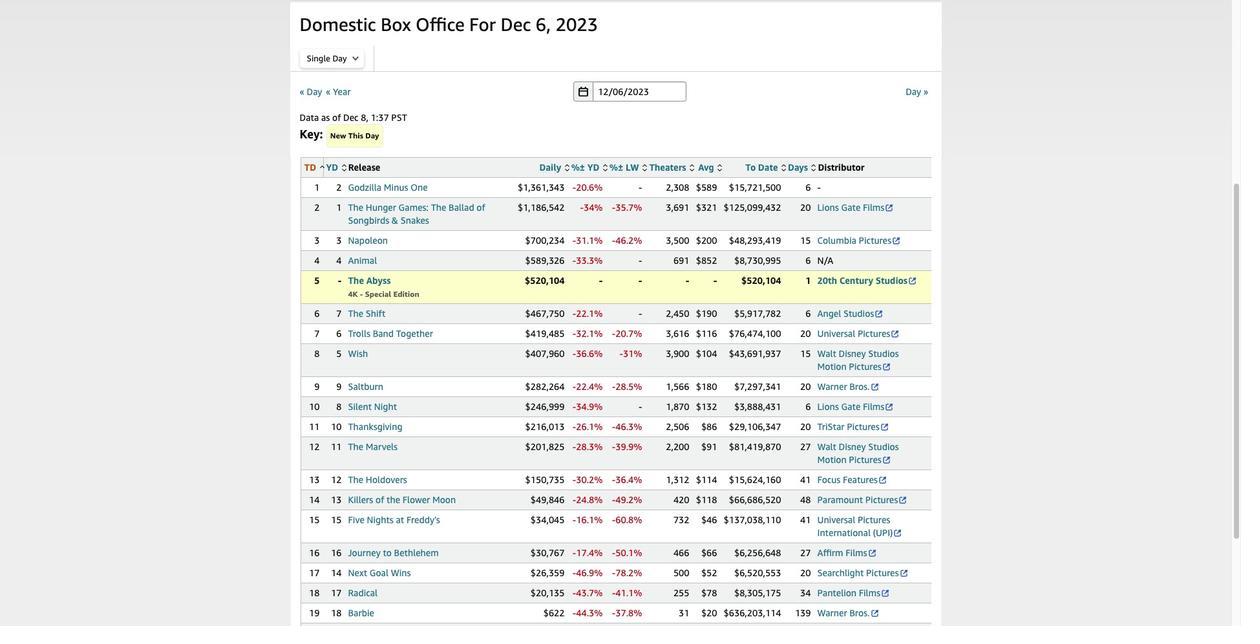 Task type: describe. For each thing, give the bounding box(es) containing it.
domestic
[[300, 14, 376, 35]]

2 for 2
[[314, 202, 320, 213]]

$66
[[702, 547, 718, 558]]

9 for 9 saltburn
[[336, 381, 342, 392]]

- for -44.3%
[[573, 607, 576, 618]]

searchlight
[[818, 567, 864, 578]]

16 for 16
[[309, 547, 320, 558]]

$76,474,100
[[729, 328, 782, 339]]

16 journey to bethlehem
[[331, 547, 439, 558]]

games:
[[399, 202, 429, 213]]

$116
[[696, 328, 718, 339]]

lions for 6
[[818, 401, 839, 412]]

gate for 6
[[842, 401, 861, 412]]

warner for 20
[[818, 381, 848, 392]]

the shift link
[[348, 308, 386, 319]]

6 left 7 the shift
[[314, 308, 320, 319]]

26.1%
[[576, 421, 603, 432]]

$190
[[696, 308, 718, 319]]

pictures for tristar pictures
[[847, 421, 880, 432]]

-46.9%
[[573, 567, 603, 578]]

-20.6%
[[573, 182, 603, 193]]

28.5%
[[616, 381, 643, 392]]

$86
[[702, 421, 718, 432]]

of for 1:37
[[332, 112, 341, 123]]

films up columbia pictures link
[[863, 202, 885, 213]]

78.2%
[[616, 567, 643, 578]]

22.4%
[[576, 381, 603, 392]]

day right this
[[366, 131, 379, 140]]

lions gate films link for 20
[[818, 202, 895, 213]]

bros. for 20
[[850, 381, 870, 392]]

4 for 4 animal
[[336, 255, 342, 266]]

angel studios
[[818, 308, 875, 319]]

$66,686,520
[[729, 494, 782, 505]]

the left ballad
[[431, 202, 447, 213]]

lions gate films for 6
[[818, 401, 885, 412]]

13 for 13
[[309, 474, 320, 485]]

20 for tristar pictures
[[801, 421, 811, 432]]

napoleon
[[348, 235, 388, 246]]

18 for 18
[[309, 587, 320, 598]]

new
[[330, 131, 346, 140]]

- for -22.4%
[[573, 381, 576, 392]]

6 -
[[806, 182, 821, 193]]

thanksgiving
[[348, 421, 403, 432]]

dropdown image
[[352, 56, 359, 61]]

saltburn link
[[348, 381, 384, 392]]

$20
[[702, 607, 718, 618]]

3,691
[[666, 202, 690, 213]]

theaters
[[650, 162, 687, 173]]

15 five nights at freddy's
[[331, 514, 440, 525]]

$118
[[696, 494, 718, 505]]

2 horizontal spatial 1
[[806, 275, 811, 286]]

41 for focus features
[[801, 474, 811, 485]]

universal pictures link
[[818, 328, 901, 339]]

1 « from the left
[[300, 86, 305, 97]]

the for 7 the shift
[[348, 308, 364, 319]]

5 for 5
[[314, 275, 320, 286]]

the for 11 the marvels
[[348, 441, 364, 452]]

universal pictures international (upi) link
[[818, 514, 903, 538]]

focus features link
[[818, 474, 888, 485]]

3 for 3
[[314, 235, 320, 246]]

732
[[674, 514, 690, 525]]

pantelion
[[818, 587, 857, 598]]

« year link
[[326, 86, 351, 97]]

focus
[[818, 474, 841, 485]]

-16.1%
[[573, 514, 603, 525]]

49.2%
[[616, 494, 643, 505]]

- for -50.1%
[[612, 547, 616, 558]]

6 n/a
[[806, 255, 834, 266]]

10 for 10
[[309, 401, 320, 412]]

$15,624,160
[[729, 474, 782, 485]]

studios for 27
[[869, 441, 899, 452]]

trolls band together link
[[348, 328, 433, 339]]

animal link
[[348, 255, 377, 266]]

$1,186,542
[[518, 202, 565, 213]]

films down 'searchlight pictures' link
[[859, 587, 881, 598]]

wins
[[391, 567, 411, 578]]

night
[[374, 401, 397, 412]]

$589,326
[[526, 255, 565, 266]]

barbie
[[348, 607, 374, 618]]

- for -78.2%
[[612, 567, 616, 578]]

bethlehem
[[394, 547, 439, 558]]

3 napoleon
[[336, 235, 388, 246]]

the marvels link
[[348, 441, 398, 452]]

4k
[[348, 289, 358, 299]]

8 for 8
[[314, 348, 320, 359]]

pantelion films link
[[818, 587, 891, 598]]

- for -49.2%
[[612, 494, 616, 505]]

2 « from the left
[[326, 86, 331, 97]]

- for -33.3%
[[573, 255, 576, 266]]

-60.8%
[[612, 514, 643, 525]]

22.1%
[[576, 308, 603, 319]]

%± yd link
[[571, 162, 608, 173]]

%± for %± lw
[[610, 162, 624, 173]]

$6,256,648
[[735, 547, 782, 558]]

16.1%
[[576, 514, 603, 525]]

19
[[309, 607, 320, 618]]

2,200
[[666, 441, 690, 452]]

warner bros. for 20
[[818, 381, 870, 392]]

goal
[[370, 567, 389, 578]]

9 for 9
[[314, 381, 320, 392]]

universal for universal pictures
[[818, 328, 856, 339]]

1 $520,104 from the left
[[525, 275, 565, 286]]

%± for %± yd
[[571, 162, 585, 173]]

27 for affirm films
[[801, 547, 811, 558]]

- for -46.9%
[[573, 567, 576, 578]]

6 right "$3,888,431"
[[806, 401, 811, 412]]

pictures for paramount pictures
[[866, 494, 898, 505]]

pictures for universal pictures international (upi)
[[858, 514, 891, 525]]

walt for 15
[[818, 348, 837, 359]]

-36.4%
[[612, 474, 643, 485]]

avg link
[[699, 162, 722, 173]]

as
[[321, 112, 330, 123]]

- for -22.1%
[[573, 308, 576, 319]]

$48,293,419
[[729, 235, 782, 246]]

- for -34%
[[580, 202, 584, 213]]

36.6%
[[576, 348, 603, 359]]

freddy's
[[407, 514, 440, 525]]

universal for universal pictures international (upi)
[[818, 514, 856, 525]]

-26.1%
[[573, 421, 603, 432]]

office
[[416, 14, 465, 35]]

6 left n/a
[[806, 255, 811, 266]]

7 for 7
[[314, 328, 320, 339]]

$636,203,114
[[724, 607, 782, 618]]

universal pictures international (upi)
[[818, 514, 893, 538]]

»
[[924, 86, 929, 97]]

-41.1%
[[612, 587, 643, 598]]

12 for 12
[[309, 441, 320, 452]]

6,
[[536, 14, 551, 35]]

- for -17.4%
[[573, 547, 576, 558]]

1 yd from the left
[[326, 162, 338, 173]]

1 inside 1 the hunger games: the ballad of songbirds & snakes
[[336, 202, 342, 213]]

-28.5%
[[612, 381, 643, 392]]

pictures up features
[[849, 454, 882, 465]]

$5,917,782
[[735, 308, 782, 319]]

- for -26.1%
[[573, 421, 576, 432]]

snakes
[[401, 215, 429, 226]]

%± lw
[[610, 162, 639, 173]]

single
[[307, 53, 330, 63]]

distributor
[[818, 162, 865, 173]]

31.1%
[[576, 235, 603, 246]]

2,506
[[666, 421, 690, 432]]

to
[[383, 547, 392, 558]]

films up 'tristar pictures' link on the bottom of the page
[[863, 401, 885, 412]]

$29,106,347
[[729, 421, 782, 432]]

lions gate films link for 6
[[818, 401, 895, 412]]



Task type: vqa. For each thing, say whether or not it's contained in the screenshot.
'101'
no



Task type: locate. For each thing, give the bounding box(es) containing it.
$125,099,432
[[724, 202, 782, 213]]

2,308
[[666, 182, 690, 193]]

0 vertical spatial 2
[[336, 182, 342, 193]]

killers of the flower moon link
[[348, 494, 456, 505]]

day » link
[[906, 86, 929, 97]]

17 for 17 radical
[[331, 587, 342, 598]]

41 up 48
[[801, 474, 811, 485]]

1 vertical spatial 14
[[331, 567, 342, 578]]

lions gate films up columbia pictures
[[818, 202, 885, 213]]

691
[[674, 255, 690, 266]]

11 the marvels
[[331, 441, 398, 452]]

warner down the pantelion
[[818, 607, 848, 618]]

5 left wish link
[[336, 348, 342, 359]]

1 vertical spatial lions gate films link
[[818, 401, 895, 412]]

(upi)
[[873, 527, 893, 538]]

disney
[[839, 348, 866, 359], [839, 441, 866, 452]]

the hunger games: the ballad of songbirds & snakes link
[[348, 202, 485, 226]]

1 vertical spatial 41
[[801, 514, 811, 525]]

2 motion from the top
[[818, 454, 847, 465]]

18 right 19 in the bottom left of the page
[[331, 607, 342, 618]]

20 for lions gate films
[[801, 202, 811, 213]]

7 left trolls
[[314, 328, 320, 339]]

1 vertical spatial 5
[[336, 348, 342, 359]]

5 20 from the top
[[801, 567, 811, 578]]

2 yd from the left
[[588, 162, 600, 173]]

0 vertical spatial gate
[[842, 202, 861, 213]]

walt disney studios motion pictures up features
[[818, 441, 899, 465]]

0 horizontal spatial dec
[[343, 112, 359, 123]]

0 vertical spatial walt disney studios motion pictures
[[818, 348, 899, 372]]

1 vertical spatial walt
[[818, 441, 837, 452]]

0 vertical spatial motion
[[818, 361, 847, 372]]

1 vertical spatial 10
[[331, 421, 342, 432]]

- for -31%
[[620, 348, 623, 359]]

1 vertical spatial of
[[477, 202, 485, 213]]

9 saltburn
[[336, 381, 384, 392]]

1 vertical spatial walt disney studios motion pictures link
[[818, 441, 899, 465]]

2 vertical spatial of
[[376, 494, 384, 505]]

0 vertical spatial lions
[[818, 202, 839, 213]]

0 horizontal spatial 8
[[314, 348, 320, 359]]

1 vertical spatial walt disney studios motion pictures
[[818, 441, 899, 465]]

songbirds
[[348, 215, 389, 226]]

1 lions gate films link from the top
[[818, 202, 895, 213]]

films up searchlight pictures
[[846, 547, 868, 558]]

nights
[[367, 514, 394, 525]]

20th century studios link
[[818, 275, 918, 286]]

day
[[333, 53, 347, 63], [307, 86, 322, 97], [906, 86, 922, 97], [366, 131, 379, 140]]

-37.8%
[[612, 607, 643, 618]]

14 left killers
[[309, 494, 320, 505]]

2 disney from the top
[[839, 441, 866, 452]]

34.9%
[[576, 401, 603, 412]]

0 vertical spatial dec
[[501, 14, 531, 35]]

godzilla
[[348, 182, 382, 193]]

$132
[[696, 401, 718, 412]]

20 right $7,297,341
[[801, 381, 811, 392]]

0 horizontal spatial 11
[[309, 421, 320, 432]]

0 vertical spatial 5
[[314, 275, 320, 286]]

0 vertical spatial warner bros.
[[818, 381, 870, 392]]

together
[[396, 328, 433, 339]]

$30,767
[[531, 547, 565, 558]]

0 vertical spatial 13
[[309, 474, 320, 485]]

2 4 from the left
[[336, 255, 342, 266]]

yd up 20.6% on the left
[[588, 162, 600, 173]]

1 left godzilla
[[314, 182, 320, 193]]

$407,960
[[526, 348, 565, 359]]

warner
[[818, 381, 848, 392], [818, 607, 848, 618]]

0 vertical spatial warner
[[818, 381, 848, 392]]

2 warner bros. from the top
[[818, 607, 870, 618]]

14 for 14 next goal wins
[[331, 567, 342, 578]]

17 for 17
[[309, 567, 320, 578]]

6 left trolls
[[336, 328, 342, 339]]

$852
[[696, 255, 718, 266]]

16 for 16 journey to bethlehem
[[331, 547, 342, 558]]

dec left the 8,
[[343, 112, 359, 123]]

warner bros. link down pantelion films
[[818, 607, 880, 618]]

12 left 11 the marvels
[[309, 441, 320, 452]]

0 horizontal spatial 4
[[314, 255, 320, 266]]

1 horizontal spatial 8
[[336, 401, 342, 412]]

walt for 27
[[818, 441, 837, 452]]

the down "4k"
[[348, 308, 364, 319]]

bros. down pantelion films link
[[850, 607, 870, 618]]

studios down universal pictures link at the bottom right
[[869, 348, 899, 359]]

1 vertical spatial 8
[[336, 401, 342, 412]]

studios right century
[[876, 275, 908, 286]]

day left »
[[906, 86, 922, 97]]

0 horizontal spatial 9
[[314, 381, 320, 392]]

of right the as
[[332, 112, 341, 123]]

0 vertical spatial 17
[[309, 567, 320, 578]]

3 left 3 napoleon
[[314, 235, 320, 246]]

10 left silent
[[309, 401, 320, 412]]

0 vertical spatial 14
[[309, 494, 320, 505]]

1 horizontal spatial of
[[376, 494, 384, 505]]

$200
[[696, 235, 718, 246]]

0 horizontal spatial 10
[[309, 401, 320, 412]]

- for -60.8%
[[612, 514, 616, 525]]

pictures inside universal pictures international (upi)
[[858, 514, 891, 525]]

8 for 8 silent night
[[336, 401, 342, 412]]

-28.3%
[[573, 441, 603, 452]]

- for -31.1%
[[573, 235, 576, 246]]

20 left tristar
[[801, 421, 811, 432]]

pictures right 'columbia'
[[859, 235, 892, 246]]

barbie link
[[348, 607, 374, 618]]

0 vertical spatial universal
[[818, 328, 856, 339]]

lions gate films up 'tristar pictures' link on the bottom of the page
[[818, 401, 885, 412]]

$34,045
[[531, 514, 565, 525]]

5 left the abyss link
[[314, 275, 320, 286]]

- for -32.1%
[[573, 328, 576, 339]]

$216,013
[[526, 421, 565, 432]]

1 vertical spatial 12
[[331, 474, 342, 485]]

to date
[[746, 162, 778, 173]]

2 walt disney studios motion pictures from the top
[[818, 441, 899, 465]]

- for -28.3%
[[573, 441, 576, 452]]

walt disney studios motion pictures
[[818, 348, 899, 372], [818, 441, 899, 465]]

1 horizontal spatial 18
[[331, 607, 342, 618]]

1 horizontal spatial 14
[[331, 567, 342, 578]]

1 warner from the top
[[818, 381, 848, 392]]

the down 10 thanksgiving on the bottom
[[348, 441, 364, 452]]

the up "songbirds"
[[348, 202, 364, 213]]

of right ballad
[[477, 202, 485, 213]]

9 left 9 saltburn
[[314, 381, 320, 392]]

14 left next
[[331, 567, 342, 578]]

walt disney studios motion pictures for 15
[[818, 348, 899, 372]]

1 27 from the top
[[801, 441, 811, 452]]

daily link
[[540, 162, 570, 173]]

0 horizontal spatial 13
[[309, 474, 320, 485]]

disney for 27
[[839, 441, 866, 452]]

2 vertical spatial 1
[[806, 275, 811, 286]]

1 horizontal spatial 9
[[336, 381, 342, 392]]

2 lions gate films link from the top
[[818, 401, 895, 412]]

0 horizontal spatial 18
[[309, 587, 320, 598]]

- for -30.2%
[[573, 474, 576, 485]]

motion down universal pictures
[[818, 361, 847, 372]]

lions gate films link up columbia pictures
[[818, 202, 895, 213]]

1 horizontal spatial $520,104
[[742, 275, 782, 286]]

day left dropdown image
[[333, 53, 347, 63]]

1 disney from the top
[[839, 348, 866, 359]]

1 vertical spatial warner bros. link
[[818, 607, 880, 618]]

1 horizontal spatial 1
[[336, 202, 342, 213]]

1 warner bros. from the top
[[818, 381, 870, 392]]

%± lw link
[[610, 162, 647, 173]]

0 horizontal spatial yd
[[326, 162, 338, 173]]

11 left 10 thanksgiving on the bottom
[[309, 421, 320, 432]]

1 universal from the top
[[818, 328, 856, 339]]

1 horizontal spatial 11
[[331, 441, 342, 452]]

gate
[[842, 202, 861, 213], [842, 401, 861, 412]]

2 bros. from the top
[[850, 607, 870, 618]]

1 9 from the left
[[314, 381, 320, 392]]

walt disney studios motion pictures link up features
[[818, 441, 899, 465]]

motion up the 'focus'
[[818, 454, 847, 465]]

3,616
[[666, 328, 690, 339]]

17 radical
[[331, 587, 378, 598]]

$321
[[696, 202, 718, 213]]

1 vertical spatial warner
[[818, 607, 848, 618]]

1 3 from the left
[[314, 235, 320, 246]]

0 vertical spatial disney
[[839, 348, 866, 359]]

2 warner bros. link from the top
[[818, 607, 880, 618]]

-49.2%
[[612, 494, 643, 505]]

0 vertical spatial 41
[[801, 474, 811, 485]]

$419,485
[[526, 328, 565, 339]]

18 up 19 in the bottom left of the page
[[309, 587, 320, 598]]

wish
[[348, 348, 368, 359]]

« left year
[[326, 86, 331, 97]]

2 41 from the top
[[801, 514, 811, 525]]

the for 12 the holdovers
[[348, 474, 364, 485]]

walt disney studios motion pictures link for 27
[[818, 441, 899, 465]]

- for -35.7%
[[612, 202, 616, 213]]

studios for 1
[[876, 275, 908, 286]]

0 vertical spatial 10
[[309, 401, 320, 412]]

warner bros. down pantelion films
[[818, 607, 870, 618]]

2,450
[[666, 308, 690, 319]]

lions gate films for 20
[[818, 202, 885, 213]]

international
[[818, 527, 871, 538]]

pictures for searchlight pictures
[[867, 567, 899, 578]]

6
[[806, 182, 811, 193], [806, 255, 811, 266], [314, 308, 320, 319], [806, 308, 811, 319], [336, 328, 342, 339], [806, 401, 811, 412]]

3 20 from the top
[[801, 381, 811, 392]]

1,312
[[666, 474, 690, 485]]

14 for 14
[[309, 494, 320, 505]]

9 left saltburn
[[336, 381, 342, 392]]

warner bros. for 139
[[818, 607, 870, 618]]

0 horizontal spatial 12
[[309, 441, 320, 452]]

- for -20.6%
[[573, 182, 576, 193]]

0 vertical spatial walt disney studios motion pictures link
[[818, 348, 899, 372]]

1 vertical spatial motion
[[818, 454, 847, 465]]

2 warner from the top
[[818, 607, 848, 618]]

1 warner bros. link from the top
[[818, 381, 880, 392]]

41 for universal pictures international (upi)
[[801, 514, 811, 525]]

1,566
[[666, 381, 690, 392]]

yd left release
[[326, 162, 338, 173]]

- for -20.7%
[[612, 328, 616, 339]]

0 vertical spatial walt
[[818, 348, 837, 359]]

1 16 from the left
[[309, 547, 320, 558]]

walt down tristar
[[818, 441, 837, 452]]

2 lions from the top
[[818, 401, 839, 412]]

warner for 139
[[818, 607, 848, 618]]

«
[[300, 86, 305, 97], [326, 86, 331, 97]]

1 vertical spatial 18
[[331, 607, 342, 618]]

0 horizontal spatial 5
[[314, 275, 320, 286]]

2 9 from the left
[[336, 381, 342, 392]]

- for -36.4%
[[612, 474, 616, 485]]

-30.2%
[[573, 474, 603, 485]]

of for moon
[[376, 494, 384, 505]]

0 vertical spatial 27
[[801, 441, 811, 452]]

lions up tristar
[[818, 401, 839, 412]]

5 for 5 wish
[[336, 348, 342, 359]]

11 for 11
[[309, 421, 320, 432]]

27 for walt disney studios motion pictures
[[801, 441, 811, 452]]

1 lions from the top
[[818, 202, 839, 213]]

0 vertical spatial warner bros. link
[[818, 381, 880, 392]]

41 down 48
[[801, 514, 811, 525]]

2 3 from the left
[[336, 235, 342, 246]]

1 horizontal spatial 5
[[336, 348, 342, 359]]

« day « year
[[300, 86, 351, 97]]

universal inside universal pictures international (upi)
[[818, 514, 856, 525]]

calendar image
[[579, 86, 589, 97]]

11 down 10 thanksgiving on the bottom
[[331, 441, 342, 452]]

0 vertical spatial 12
[[309, 441, 320, 452]]

8 silent night
[[336, 401, 397, 412]]

gate up columbia pictures
[[842, 202, 861, 213]]

motion for 27
[[818, 454, 847, 465]]

13 for 13 killers of the flower moon
[[331, 494, 342, 505]]

lions for 20
[[818, 202, 839, 213]]

1 vertical spatial 13
[[331, 494, 342, 505]]

1 vertical spatial 27
[[801, 547, 811, 558]]

7 for 7 the shift
[[336, 308, 342, 319]]

walt disney studios motion pictures down universal pictures link at the bottom right
[[818, 348, 899, 372]]

studios up universal pictures link at the bottom right
[[844, 308, 875, 319]]

7
[[336, 308, 342, 319], [314, 328, 320, 339]]

1 vertical spatial gate
[[842, 401, 861, 412]]

27 left affirm
[[801, 547, 811, 558]]

warner bros. up tristar pictures
[[818, 381, 870, 392]]

the holdovers link
[[348, 474, 407, 485]]

pictures down universal pictures link at the bottom right
[[849, 361, 882, 372]]

4
[[314, 255, 320, 266], [336, 255, 342, 266]]

20 down 6 -
[[801, 202, 811, 213]]

1 walt from the top
[[818, 348, 837, 359]]

6 left angel
[[806, 308, 811, 319]]

1 vertical spatial disney
[[839, 441, 866, 452]]

- for -16.1%
[[573, 514, 576, 525]]

of left the
[[376, 494, 384, 505]]

studios down 'tristar pictures' link on the bottom of the page
[[869, 441, 899, 452]]

-78.2%
[[612, 567, 643, 578]]

27 right $81,419,870
[[801, 441, 811, 452]]

the up "4k"
[[348, 275, 364, 286]]

2 walt from the top
[[818, 441, 837, 452]]

0 vertical spatial bros.
[[850, 381, 870, 392]]

1 vertical spatial universal
[[818, 514, 856, 525]]

14 next goal wins
[[331, 567, 411, 578]]

20 for searchlight pictures
[[801, 567, 811, 578]]

0 horizontal spatial 16
[[309, 547, 320, 558]]

7 the shift
[[336, 308, 386, 319]]

0 horizontal spatial 7
[[314, 328, 320, 339]]

7 left the shift link
[[336, 308, 342, 319]]

1 vertical spatial 11
[[331, 441, 342, 452]]

five
[[348, 514, 365, 525]]

0 horizontal spatial of
[[332, 112, 341, 123]]

the inside the - the abyss 4k - special edition
[[348, 275, 364, 286]]

of inside 1 the hunger games: the ballad of songbirds & snakes
[[477, 202, 485, 213]]

pictures down features
[[866, 494, 898, 505]]

2 universal from the top
[[818, 514, 856, 525]]

warner bros. link for 20
[[818, 381, 880, 392]]

11 for 11 the marvels
[[331, 441, 342, 452]]

warner bros. link for 139
[[818, 607, 880, 618]]

20 left universal pictures
[[801, 328, 811, 339]]

1 horizontal spatial dec
[[501, 14, 531, 35]]

6 trolls band together
[[336, 328, 433, 339]]

0 horizontal spatial $520,104
[[525, 275, 565, 286]]

- for -46.2%
[[612, 235, 616, 246]]

films
[[863, 202, 885, 213], [863, 401, 885, 412], [846, 547, 868, 558], [859, 587, 881, 598]]

-34%
[[580, 202, 603, 213]]

1 vertical spatial lions gate films
[[818, 401, 885, 412]]

studios for 15
[[869, 348, 899, 359]]

bros. for 139
[[850, 607, 870, 618]]

band
[[373, 328, 394, 339]]

pictures down the angel studios "link"
[[858, 328, 891, 339]]

1 20 from the top
[[801, 202, 811, 213]]

- for -39.9%
[[612, 441, 616, 452]]

4 left "animal"
[[336, 255, 342, 266]]

warner up tristar
[[818, 381, 848, 392]]

marvels
[[366, 441, 398, 452]]

1 gate from the top
[[842, 202, 861, 213]]

2 lions gate films from the top
[[818, 401, 885, 412]]

- for -28.5%
[[612, 381, 616, 392]]

affirm films
[[818, 547, 868, 558]]

0 vertical spatial lions gate films
[[818, 202, 885, 213]]

2 20 from the top
[[801, 328, 811, 339]]

« up data
[[300, 86, 305, 97]]

$150,735
[[526, 474, 565, 485]]

20
[[801, 202, 811, 213], [801, 328, 811, 339], [801, 381, 811, 392], [801, 421, 811, 432], [801, 567, 811, 578]]

disney for 15
[[839, 348, 866, 359]]

2 gate from the top
[[842, 401, 861, 412]]

1 horizontal spatial %±
[[610, 162, 624, 173]]

6 down days link
[[806, 182, 811, 193]]

1 vertical spatial bros.
[[850, 607, 870, 618]]

0 vertical spatial of
[[332, 112, 341, 123]]

dec left 6,
[[501, 14, 531, 35]]

4 for 4
[[314, 255, 320, 266]]

10 thanksgiving
[[331, 421, 403, 432]]

10 for 10 thanksgiving
[[331, 421, 342, 432]]

1 horizontal spatial yd
[[588, 162, 600, 173]]

0 vertical spatial 8
[[314, 348, 320, 359]]

1 horizontal spatial 2
[[336, 182, 342, 193]]

- for -37.8%
[[612, 607, 616, 618]]

1 4 from the left
[[314, 255, 320, 266]]

year
[[333, 86, 351, 97]]

$81,419,870
[[729, 441, 782, 452]]

1 lions gate films from the top
[[818, 202, 885, 213]]

0 horizontal spatial 1
[[314, 182, 320, 193]]

33.3%
[[576, 255, 603, 266]]

1 bros. from the top
[[850, 381, 870, 392]]

angel studios link
[[818, 308, 884, 319]]

18 for 18 barbie
[[331, 607, 342, 618]]

-17.4%
[[573, 547, 603, 558]]

2 16 from the left
[[331, 547, 342, 558]]

2 horizontal spatial of
[[477, 202, 485, 213]]

pictures
[[859, 235, 892, 246], [858, 328, 891, 339], [849, 361, 882, 372], [847, 421, 880, 432], [849, 454, 882, 465], [866, 494, 898, 505], [858, 514, 891, 525], [867, 567, 899, 578]]

1 walt disney studios motion pictures from the top
[[818, 348, 899, 372]]

1 horizontal spatial 10
[[331, 421, 342, 432]]

pictures for columbia pictures
[[859, 235, 892, 246]]

0 horizontal spatial 17
[[309, 567, 320, 578]]

walt disney studios motion pictures link down universal pictures link at the bottom right
[[818, 348, 899, 372]]

1 horizontal spatial «
[[326, 86, 331, 97]]

walt disney studios motion pictures for 27
[[818, 441, 899, 465]]

17 up 19 in the bottom left of the page
[[309, 567, 320, 578]]

37.8%
[[616, 607, 643, 618]]

20 up 34
[[801, 567, 811, 578]]

1 vertical spatial warner bros.
[[818, 607, 870, 618]]

2 %± from the left
[[610, 162, 624, 173]]

1 %± from the left
[[571, 162, 585, 173]]

- for -34.9%
[[573, 401, 576, 412]]

1 horizontal spatial 17
[[331, 587, 342, 598]]

day left « year link
[[307, 86, 322, 97]]

1 horizontal spatial 4
[[336, 255, 342, 266]]

255
[[674, 587, 690, 598]]

$15,721,500
[[729, 182, 782, 193]]

0 horizontal spatial 3
[[314, 235, 320, 246]]

paramount pictures
[[818, 494, 898, 505]]

%± left lw
[[610, 162, 624, 173]]

yd link
[[326, 162, 346, 173]]

12 for 12 the holdovers
[[331, 474, 342, 485]]

4 animal
[[336, 255, 377, 266]]

20.6%
[[576, 182, 603, 193]]

- for -43.7%
[[573, 587, 576, 598]]

disney down universal pictures
[[839, 348, 866, 359]]

1 horizontal spatial 12
[[331, 474, 342, 485]]

1 vertical spatial 7
[[314, 328, 320, 339]]

lions
[[818, 202, 839, 213], [818, 401, 839, 412]]

1 motion from the top
[[818, 361, 847, 372]]

lions gate films link up 'tristar pictures' link on the bottom of the page
[[818, 401, 895, 412]]

universal down angel
[[818, 328, 856, 339]]

12
[[309, 441, 320, 452], [331, 474, 342, 485]]

tristar pictures link
[[818, 421, 890, 432]]

10 up 11 the marvels
[[331, 421, 342, 432]]

4 left 4 animal
[[314, 255, 320, 266]]

searchlight pictures link
[[818, 567, 909, 578]]

the up killers
[[348, 474, 364, 485]]

1 horizontal spatial 16
[[331, 547, 342, 558]]

1 left 20th
[[806, 275, 811, 286]]

avg
[[699, 162, 714, 173]]

0 vertical spatial 1
[[314, 182, 320, 193]]

$8,730,995
[[735, 255, 782, 266]]

pictures for universal pictures
[[858, 328, 891, 339]]

warner bros. link up tristar pictures
[[818, 381, 880, 392]]

2 $520,104 from the left
[[742, 275, 782, 286]]

2 27 from the top
[[801, 547, 811, 558]]

2 walt disney studios motion pictures link from the top
[[818, 441, 899, 465]]

1 horizontal spatial 13
[[331, 494, 342, 505]]

0 vertical spatial 18
[[309, 587, 320, 598]]

gate up 'tristar pictures' link on the bottom of the page
[[842, 401, 861, 412]]

8 left silent
[[336, 401, 342, 412]]

0 horizontal spatial 14
[[309, 494, 320, 505]]

1 walt disney studios motion pictures link from the top
[[818, 348, 899, 372]]

4 20 from the top
[[801, 421, 811, 432]]

bros.
[[850, 381, 870, 392], [850, 607, 870, 618]]

- for -24.8%
[[573, 494, 576, 505]]

1 vertical spatial 1
[[336, 202, 342, 213]]

1 vertical spatial lions
[[818, 401, 839, 412]]

0 vertical spatial lions gate films link
[[818, 202, 895, 213]]

universal
[[818, 328, 856, 339], [818, 514, 856, 525]]

the for - the abyss 4k - special edition
[[348, 275, 364, 286]]

1 down yd link
[[336, 202, 342, 213]]

universal up international
[[818, 514, 856, 525]]

walt disney studios motion pictures link for 15
[[818, 348, 899, 372]]

13 left the 12 the holdovers
[[309, 474, 320, 485]]

the for 1 the hunger games: the ballad of songbirds & snakes
[[348, 202, 364, 213]]

%± up -20.6%
[[571, 162, 585, 173]]

motion for 15
[[818, 361, 847, 372]]

13 left killers
[[331, 494, 342, 505]]

0 horizontal spatial 2
[[314, 202, 320, 213]]

pictures up pantelion films link
[[867, 567, 899, 578]]

lions down 6 -
[[818, 202, 839, 213]]

1 41 from the top
[[801, 474, 811, 485]]

1 vertical spatial dec
[[343, 112, 359, 123]]

$104
[[696, 348, 718, 359]]

$6,520,553
[[735, 567, 782, 578]]

20 for universal pictures
[[801, 328, 811, 339]]

$520,104 down $8,730,995
[[742, 275, 782, 286]]

2 for 2 godzilla minus one
[[336, 182, 342, 193]]

pictures right tristar
[[847, 421, 880, 432]]

- for -46.3%
[[612, 421, 616, 432]]

Date with format m m/d d/y y y y text field
[[593, 81, 687, 102]]



